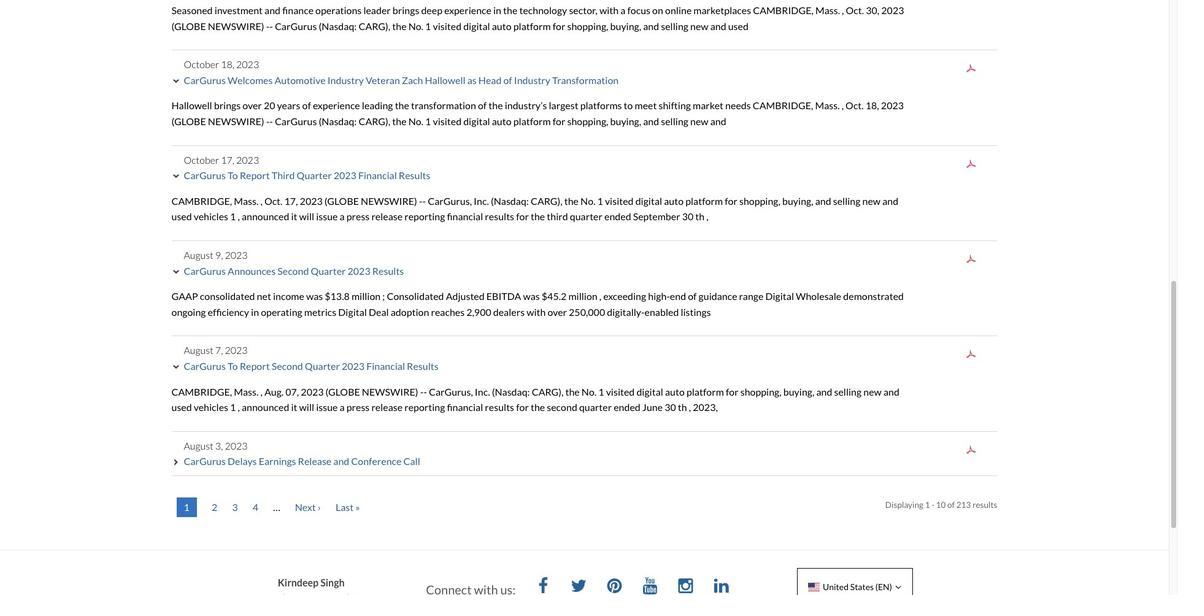 Task type: describe. For each thing, give the bounding box(es) containing it.
cambridge, inside seasoned investment and finance operations leader brings deep experience in the technology sector, with a focus on online marketplaces cambridge, mass. , oct. 30, 2023 (globe newswire) -- cargurus (nasdaq: carg), the no. 1 visited digital auto platform for shopping, buying, and selling new and used
[[753, 4, 814, 16]]

(en)
[[876, 582, 892, 592]]

adjusted
[[446, 290, 485, 302]]

new inside hallowell brings over 20 years of experience leading the transformation of the industry's largest platforms to meet shifting market needs cambridge, mass. , oct. 18, 2023 (globe newswire) -- cargurus (nasdaq: carg), the no. 1 visited digital auto platform for shopping, buying, and selling new and
[[691, 115, 709, 127]]

release
[[298, 456, 332, 467]]

technology
[[520, 4, 567, 16]]

shopping, inside seasoned investment and finance operations leader brings deep experience in the technology sector, with a focus on online marketplaces cambridge, mass. , oct. 30, 2023 (globe newswire) -- cargurus (nasdaq: carg), the no. 1 visited digital auto platform for shopping, buying, and selling new and used
[[567, 20, 609, 32]]

october for october 18, 2023 cargurus welcomes automotive industry veteran zach hallowell as head of industry transformation
[[184, 58, 219, 70]]

»
[[356, 501, 360, 513]]

, inside hallowell brings over 20 years of experience leading the transformation of the industry's largest platforms to meet shifting market needs cambridge, mass. , oct. 18, 2023 (globe newswire) -- cargurus (nasdaq: carg), the no. 1 visited digital auto platform for shopping, buying, and selling new and
[[842, 100, 844, 111]]

last
[[336, 501, 354, 513]]

the left technology
[[503, 4, 518, 16]]

shopping, inside hallowell brings over 20 years of experience leading the transformation of the industry's largest platforms to meet shifting market needs cambridge, mass. , oct. 18, 2023 (globe newswire) -- cargurus (nasdaq: carg), the no. 1 visited digital auto platform for shopping, buying, and selling new and
[[567, 115, 609, 127]]

last » link
[[336, 498, 360, 517]]

(nasdaq: inside cambridge, mass. , aug. 07, 2023 (globe newswire) -- cargurus, inc. (nasdaq: carg), the no. 1 visited digital auto platform for shopping, buying, and selling new and used vehicles 1 , announced it will issue a press release reporting financial results for the second quarter ended june 30 th , 2023,
[[492, 386, 530, 397]]

cargurus delays earnings release and conference call link
[[184, 456, 420, 467]]

leading
[[362, 100, 393, 111]]

digital inside cambridge, mass. , oct. 17, 2023 (globe newswire) -- cargurus, inc. (nasdaq: carg), the no. 1 visited digital auto platform for shopping, buying, and selling new and used vehicles 1 , announced it will issue a press release reporting financial results for the third quarter ended september 30 th ,
[[636, 195, 662, 207]]

cargurus for 7,
[[184, 360, 226, 372]]

hallowell inside hallowell brings over 20 years of experience leading the transformation of the industry's largest platforms to meet shifting market needs cambridge, mass. , oct. 18, 2023 (globe newswire) -- cargurus (nasdaq: carg), the no. 1 visited digital auto platform for shopping, buying, and selling new and
[[172, 100, 212, 111]]

2 link
[[212, 498, 217, 517]]

aug.
[[264, 386, 284, 397]]

youtube image
[[638, 575, 663, 595]]

gaap
[[172, 290, 198, 302]]

reaches
[[431, 306, 465, 318]]

no. inside cambridge, mass. , aug. 07, 2023 (globe newswire) -- cargurus, inc. (nasdaq: carg), the no. 1 visited digital auto platform for shopping, buying, and selling new and used vehicles 1 , announced it will issue a press release reporting financial results for the second quarter ended june 30 th , 2023,
[[582, 386, 597, 397]]

facebook image
[[531, 575, 556, 595]]

years
[[277, 100, 300, 111]]

18, inside hallowell brings over 20 years of experience leading the transformation of the industry's largest platforms to meet shifting market needs cambridge, mass. , oct. 18, 2023 (globe newswire) -- cargurus (nasdaq: carg), the no. 1 visited digital auto platform for shopping, buying, and selling new and
[[866, 100, 879, 111]]

veteran
[[366, 74, 400, 86]]

guidance
[[699, 290, 738, 302]]

kirndeep singh
[[278, 577, 345, 589]]

october 17, 2023 cargurus to report third quarter 2023 financial results
[[184, 154, 431, 181]]

2023 inside hallowell brings over 20 years of experience leading the transformation of the industry's largest platforms to meet shifting market needs cambridge, mass. , oct. 18, 2023 (globe newswire) -- cargurus (nasdaq: carg), the no. 1 visited digital auto platform for shopping, buying, and selling new and
[[881, 100, 904, 111]]

mass. inside hallowell brings over 20 years of experience leading the transformation of the industry's largest platforms to meet shifting market needs cambridge, mass. , oct. 18, 2023 (globe newswire) -- cargurus (nasdaq: carg), the no. 1 visited digital auto platform for shopping, buying, and selling new and
[[815, 100, 840, 111]]

no. inside seasoned investment and finance operations leader brings deep experience in the technology sector, with a focus on online marketplaces cambridge, mass. , oct. 30, 2023 (globe newswire) -- cargurus (nasdaq: carg), the no. 1 visited digital auto platform for shopping, buying, and selling new and used
[[409, 20, 424, 32]]

pinterest image
[[602, 575, 627, 595]]

20
[[264, 100, 275, 111]]

cargurus inside hallowell brings over 20 years of experience leading the transformation of the industry's largest platforms to meet shifting market needs cambridge, mass. , oct. 18, 2023 (globe newswire) -- cargurus (nasdaq: carg), the no. 1 visited digital auto platform for shopping, buying, and selling new and
[[275, 115, 317, 127]]

oct. inside cambridge, mass. , oct. 17, 2023 (globe newswire) -- cargurus, inc. (nasdaq: carg), the no. 1 visited digital auto platform for shopping, buying, and selling new and used vehicles 1 , announced it will issue a press release reporting financial results for the third quarter ended september 30 th ,
[[264, 195, 283, 207]]

1 million from the left
[[352, 290, 381, 302]]

press for 07,
[[347, 402, 370, 413]]

digital inside hallowell brings over 20 years of experience leading the transformation of the industry's largest platforms to meet shifting market needs cambridge, mass. , oct. 18, 2023 (globe newswire) -- cargurus (nasdaq: carg), the no. 1 visited digital auto platform for shopping, buying, and selling new and
[[464, 115, 490, 127]]

august 7, 2023 cargurus to report second quarter 2023 financial results
[[184, 345, 439, 372]]

experience inside seasoned investment and finance operations leader brings deep experience in the technology sector, with a focus on online marketplaces cambridge, mass. , oct. 30, 2023 (globe newswire) -- cargurus (nasdaq: carg), the no. 1 visited digital auto platform for shopping, buying, and selling new and used
[[444, 4, 492, 16]]

2023,
[[693, 402, 718, 413]]

platform inside cambridge, mass. , aug. 07, 2023 (globe newswire) -- cargurus, inc. (nasdaq: carg), the no. 1 visited digital auto platform for shopping, buying, and selling new and used vehicles 1 , announced it will issue a press release reporting financial results for the second quarter ended june 30 th , 2023,
[[687, 386, 724, 397]]

third
[[547, 211, 568, 222]]

kirndeep
[[278, 577, 319, 589]]

transformation
[[411, 100, 476, 111]]

10
[[936, 500, 946, 510]]

4
[[253, 501, 258, 513]]

cargurus inside seasoned investment and finance operations leader brings deep experience in the technology sector, with a focus on online marketplaces cambridge, mass. , oct. 30, 2023 (globe newswire) -- cargurus (nasdaq: carg), the no. 1 visited digital auto platform for shopping, buying, and selling new and used
[[275, 20, 317, 32]]

focus
[[628, 4, 651, 16]]

, inside seasoned investment and finance operations leader brings deep experience in the technology sector, with a focus on online marketplaces cambridge, mass. , oct. 30, 2023 (globe newswire) -- cargurus (nasdaq: carg), the no. 1 visited digital auto platform for shopping, buying, and selling new and used
[[842, 4, 844, 16]]

displaying 1 - 10 of 213 results
[[886, 500, 998, 510]]

2023 inside october 18, 2023 cargurus welcomes automotive industry veteran zach hallowell as head of industry transformation
[[236, 58, 259, 70]]

(nasdaq: inside hallowell brings over 20 years of experience leading the transformation of the industry's largest platforms to meet shifting market needs cambridge, mass. , oct. 18, 2023 (globe newswire) -- cargurus (nasdaq: carg), the no. 1 visited digital auto platform for shopping, buying, and selling new and
[[319, 115, 357, 127]]

cambridge, inside hallowell brings over 20 years of experience leading the transformation of the industry's largest platforms to meet shifting market needs cambridge, mass. , oct. 18, 2023 (globe newswire) -- cargurus (nasdaq: carg), the no. 1 visited digital auto platform for shopping, buying, and selling new and
[[753, 100, 814, 111]]

financial for cargurus to report third quarter 2023 financial results
[[447, 211, 483, 222]]

next
[[295, 501, 316, 513]]

october for october 17, 2023 cargurus to report third quarter 2023 financial results
[[184, 154, 219, 165]]

selling inside cambridge, mass. , aug. 07, 2023 (globe newswire) -- cargurus, inc. (nasdaq: carg), the no. 1 visited digital auto platform for shopping, buying, and selling new and used vehicles 1 , announced it will issue a press release reporting financial results for the second quarter ended june 30 th , 2023,
[[834, 386, 862, 397]]

and inside august 3, 2023 cargurus delays earnings release and conference call
[[333, 456, 349, 467]]

ongoing
[[172, 306, 206, 318]]

as
[[468, 74, 477, 86]]

in inside gaap consolidated net income was $13.8 million ; consolidated adjusted ebitda was $45.2 million , exceeding high-end of guidance range digital wholesale demonstrated ongoing efficiency in operating metrics digital deal adoption reaches 2,900 dealers with over 250,000 digitally-enabled listings
[[251, 306, 259, 318]]

(nasdaq: inside seasoned investment and finance operations leader brings deep experience in the technology sector, with a focus on online marketplaces cambridge, mass. , oct. 30, 2023 (globe newswire) -- cargurus (nasdaq: carg), the no. 1 visited digital auto platform for shopping, buying, and selling new and used
[[319, 20, 357, 32]]

cargurus to report third quarter 2023 financial results link
[[184, 170, 431, 181]]

(globe inside cambridge, mass. , oct. 17, 2023 (globe newswire) -- cargurus, inc. (nasdaq: carg), the no. 1 visited digital auto platform for shopping, buying, and selling new and used vehicles 1 , announced it will issue a press release reporting financial results for the third quarter ended september 30 th ,
[[325, 195, 359, 207]]

used inside seasoned investment and finance operations leader brings deep experience in the technology sector, with a focus on online marketplaces cambridge, mass. , oct. 30, 2023 (globe newswire) -- cargurus (nasdaq: carg), the no. 1 visited digital auto platform for shopping, buying, and selling new and used
[[728, 20, 749, 32]]

instagram image
[[674, 575, 698, 595]]

announces
[[228, 265, 276, 277]]

to for 17,
[[228, 170, 238, 181]]

buying, inside cambridge, mass. , oct. 17, 2023 (globe newswire) -- cargurus, inc. (nasdaq: carg), the no. 1 visited digital auto platform for shopping, buying, and selling new and used vehicles 1 , announced it will issue a press release reporting financial results for the third quarter ended september 30 th ,
[[783, 195, 814, 207]]

a for august 7, 2023 cargurus to report second quarter 2023 financial results
[[340, 402, 345, 413]]

250,000
[[569, 306, 605, 318]]

$45.2
[[542, 290, 567, 302]]

automotive
[[275, 74, 326, 86]]

cambridge, inside cambridge, mass. , aug. 07, 2023 (globe newswire) -- cargurus, inc. (nasdaq: carg), the no. 1 visited digital auto platform for shopping, buying, and selling new and used vehicles 1 , announced it will issue a press release reporting financial results for the second quarter ended june 30 th , 2023,
[[172, 386, 232, 397]]

reporting for cargurus to report second quarter 2023 financial results
[[405, 402, 445, 413]]

with inside seasoned investment and finance operations leader brings deep experience in the technology sector, with a focus on online marketplaces cambridge, mass. , oct. 30, 2023 (globe newswire) -- cargurus (nasdaq: carg), the no. 1 visited digital auto platform for shopping, buying, and selling new and used
[[600, 4, 619, 16]]

the down head
[[489, 100, 503, 111]]

states
[[851, 582, 874, 592]]

cambridge, mass. , aug. 07, 2023 (globe newswire) -- cargurus, inc. (nasdaq: carg), the no. 1 visited digital auto platform for shopping, buying, and selling new and used vehicles 1 , announced it will issue a press release reporting financial results for the second quarter ended june 30 th , 2023,
[[172, 386, 900, 413]]

hallowell brings over 20 years of experience leading the transformation of the industry's largest platforms to meet shifting market needs cambridge, mass. , oct. 18, 2023 (globe newswire) -- cargurus (nasdaq: carg), the no. 1 visited digital auto platform for shopping, buying, and selling new and
[[172, 100, 904, 127]]

auto inside cambridge, mass. , oct. 17, 2023 (globe newswire) -- cargurus, inc. (nasdaq: carg), the no. 1 visited digital auto platform for shopping, buying, and selling new and used vehicles 1 , announced it will issue a press release reporting financial results for the third quarter ended september 30 th ,
[[664, 195, 684, 207]]

30,
[[866, 4, 880, 16]]

17, inside october 17, 2023 cargurus to report third quarter 2023 financial results
[[221, 154, 234, 165]]

quarter for third
[[570, 211, 603, 222]]

twitter image
[[567, 575, 591, 595]]

9,
[[215, 249, 223, 261]]

it for 17,
[[291, 211, 297, 222]]

3
[[232, 501, 238, 513]]

mass. inside cambridge, mass. , oct. 17, 2023 (globe newswire) -- cargurus, inc. (nasdaq: carg), the no. 1 visited digital auto platform for shopping, buying, and selling new and used vehicles 1 , announced it will issue a press release reporting financial results for the third quarter ended september 30 th ,
[[234, 195, 259, 207]]

›
[[318, 501, 321, 513]]

last »
[[336, 501, 360, 513]]

to
[[624, 100, 633, 111]]

1 inside hallowell brings over 20 years of experience leading the transformation of the industry's largest platforms to meet shifting market needs cambridge, mass. , oct. 18, 2023 (globe newswire) -- cargurus (nasdaq: carg), the no. 1 visited digital auto platform for shopping, buying, and selling new and
[[425, 115, 431, 127]]

cargurus announces second quarter 2023 results link
[[184, 265, 404, 277]]

platform inside seasoned investment and finance operations leader brings deep experience in the technology sector, with a focus on online marketplaces cambridge, mass. , oct. 30, 2023 (globe newswire) -- cargurus (nasdaq: carg), the no. 1 visited digital auto platform for shopping, buying, and selling new and used
[[514, 20, 551, 32]]

selling inside hallowell brings over 20 years of experience leading the transformation of the industry's largest platforms to meet shifting market needs cambridge, mass. , oct. 18, 2023 (globe newswire) -- cargurus (nasdaq: carg), the no. 1 visited digital auto platform for shopping, buying, and selling new and
[[661, 115, 689, 127]]

buying, inside cambridge, mass. , aug. 07, 2023 (globe newswire) -- cargurus, inc. (nasdaq: carg), the no. 1 visited digital auto platform for shopping, buying, and selling new and used vehicles 1 , announced it will issue a press release reporting financial results for the second quarter ended june 30 th , 2023,
[[784, 386, 815, 397]]

us image
[[809, 583, 820, 592]]

online
[[665, 4, 692, 16]]

investment
[[215, 4, 263, 16]]

3,
[[215, 440, 223, 452]]

cargurus welcomes automotive industry veteran zach hallowell as head of industry transformation link
[[184, 74, 619, 86]]

cargurus for 3,
[[184, 456, 226, 467]]

…
[[273, 501, 280, 513]]

of inside gaap consolidated net income was $13.8 million ; consolidated adjusted ebitda was $45.2 million , exceeding high-end of guidance range digital wholesale demonstrated ongoing efficiency in operating metrics digital deal adoption reaches 2,900 dealers with over 250,000 digitally-enabled listings
[[688, 290, 697, 302]]

2,900
[[467, 306, 491, 318]]

zach
[[402, 74, 423, 86]]

(globe inside seasoned investment and finance operations leader brings deep experience in the technology sector, with a focus on online marketplaces cambridge, mass. , oct. 30, 2023 (globe newswire) -- cargurus (nasdaq: carg), the no. 1 visited digital auto platform for shopping, buying, and selling new and used
[[172, 20, 206, 32]]

second inside august 9, 2023 cargurus announces second quarter 2023 results
[[278, 265, 309, 277]]

ended for september
[[605, 211, 631, 222]]

august for august 7, 2023
[[184, 345, 213, 356]]

newswire) inside hallowell brings over 20 years of experience leading the transformation of the industry's largest platforms to meet shifting market needs cambridge, mass. , oct. 18, 2023 (globe newswire) -- cargurus (nasdaq: carg), the no. 1 visited digital auto platform for shopping, buying, and selling new and
[[208, 115, 264, 127]]

adoption
[[391, 306, 429, 318]]

quarter for third
[[297, 170, 332, 181]]

cambridge, inside cambridge, mass. , oct. 17, 2023 (globe newswire) -- cargurus, inc. (nasdaq: carg), the no. 1 visited digital auto platform for shopping, buying, and selling new and used vehicles 1 , announced it will issue a press release reporting financial results for the third quarter ended september 30 th ,
[[172, 195, 232, 207]]

connect with us element
[[426, 575, 743, 595]]

quarter inside august 9, 2023 cargurus announces second quarter 2023 results
[[311, 265, 346, 277]]

shopping, inside cambridge, mass. , aug. 07, 2023 (globe newswire) -- cargurus, inc. (nasdaq: carg), the no. 1 visited digital auto platform for shopping, buying, and selling new and used vehicles 1 , announced it will issue a press release reporting financial results for the second quarter ended june 30 th , 2023,
[[741, 386, 782, 397]]

leader
[[364, 4, 391, 16]]

used for cambridge, mass. , aug. 07, 2023 (globe newswire) -- cargurus, inc. (nasdaq: carg), the no. 1 visited digital auto platform for shopping, buying, and selling new and used vehicles 1 , announced it will issue a press release reporting financial results for the second quarter ended june 30 th , 2023,
[[172, 402, 192, 413]]

the up third
[[565, 195, 579, 207]]

1 was from the left
[[306, 290, 323, 302]]

end
[[670, 290, 686, 302]]

cambridge, mass. , oct. 17, 2023 (globe newswire) -- cargurus, inc. (nasdaq: carg), the no. 1 visited digital auto platform for shopping, buying, and selling new and used vehicles 1 , announced it will issue a press release reporting financial results for the third quarter ended september 30 th ,
[[172, 195, 899, 222]]

auto inside seasoned investment and finance operations leader brings deep experience in the technology sector, with a focus on online marketplaces cambridge, mass. , oct. 30, 2023 (globe newswire) -- cargurus (nasdaq: carg), the no. 1 visited digital auto platform for shopping, buying, and selling new and used
[[492, 20, 512, 32]]

1 horizontal spatial digital
[[766, 290, 794, 302]]

;
[[383, 290, 385, 302]]

selling inside seasoned investment and finance operations leader brings deep experience in the technology sector, with a focus on online marketplaces cambridge, mass. , oct. 30, 2023 (globe newswire) -- cargurus (nasdaq: carg), the no. 1 visited digital auto platform for shopping, buying, and selling new and used
[[661, 20, 689, 32]]

metrics
[[304, 306, 337, 318]]

transformation
[[552, 74, 619, 86]]

selling inside cambridge, mass. , oct. 17, 2023 (globe newswire) -- cargurus, inc. (nasdaq: carg), the no. 1 visited digital auto platform for shopping, buying, and selling new and used vehicles 1 , announced it will issue a press release reporting financial results for the third quarter ended september 30 th ,
[[833, 195, 861, 207]]

marketplaces
[[694, 4, 751, 16]]

cargurus for 17,
[[184, 170, 226, 181]]

a inside seasoned investment and finance operations leader brings deep experience in the technology sector, with a focus on online marketplaces cambridge, mass. , oct. 30, 2023 (globe newswire) -- cargurus (nasdaq: carg), the no. 1 visited digital auto platform for shopping, buying, and selling new and used
[[621, 4, 626, 16]]

for inside hallowell brings over 20 years of experience leading the transformation of the industry's largest platforms to meet shifting market needs cambridge, mass. , oct. 18, 2023 (globe newswire) -- cargurus (nasdaq: carg), the no. 1 visited digital auto platform for shopping, buying, and selling new and
[[553, 115, 566, 127]]

carg), inside seasoned investment and finance operations leader brings deep experience in the technology sector, with a focus on online marketplaces cambridge, mass. , oct. 30, 2023 (globe newswire) -- cargurus (nasdaq: carg), the no. 1 visited digital auto platform for shopping, buying, and selling new and used
[[359, 20, 391, 32]]

2023 inside august 3, 2023 cargurus delays earnings release and conference call
[[225, 440, 248, 452]]

quarter for second
[[579, 402, 612, 413]]

cargurus, for october 17, 2023 cargurus to report third quarter 2023 financial results
[[428, 195, 472, 207]]

linkedin image
[[709, 575, 734, 595]]

demonstrated
[[844, 290, 904, 302]]

united
[[823, 582, 849, 592]]

industry's
[[505, 100, 547, 111]]

ebitda
[[487, 290, 521, 302]]

issue for 17,
[[316, 211, 338, 222]]

singh
[[321, 577, 345, 589]]

next ›
[[295, 501, 321, 513]]

in inside seasoned investment and finance operations leader brings deep experience in the technology sector, with a focus on online marketplaces cambridge, mass. , oct. 30, 2023 (globe newswire) -- cargurus (nasdaq: carg), the no. 1 visited digital auto platform for shopping, buying, and selling new and used
[[494, 4, 501, 16]]

visited inside cambridge, mass. , aug. 07, 2023 (globe newswire) -- cargurus, inc. (nasdaq: carg), the no. 1 visited digital auto platform for shopping, buying, and selling new and used vehicles 1 , announced it will issue a press release reporting financial results for the second quarter ended june 30 th , 2023,
[[606, 386, 635, 397]]

4 link
[[253, 498, 258, 517]]

1 inside seasoned investment and finance operations leader brings deep experience in the technology sector, with a focus on online marketplaces cambridge, mass. , oct. 30, 2023 (globe newswire) -- cargurus (nasdaq: carg), the no. 1 visited digital auto platform for shopping, buying, and selling new and used
[[425, 20, 431, 32]]

wholesale
[[796, 290, 842, 302]]

no. inside cambridge, mass. , oct. 17, 2023 (globe newswire) -- cargurus, inc. (nasdaq: carg), the no. 1 visited digital auto platform for shopping, buying, and selling new and used vehicles 1 , announced it will issue a press release reporting financial results for the third quarter ended september 30 th ,
[[581, 195, 596, 207]]

visited inside hallowell brings over 20 years of experience leading the transformation of the industry's largest platforms to meet shifting market needs cambridge, mass. , oct. 18, 2023 (globe newswire) -- cargurus (nasdaq: carg), the no. 1 visited digital auto platform for shopping, buying, and selling new and
[[433, 115, 462, 127]]

digital inside seasoned investment and finance operations leader brings deep experience in the technology sector, with a focus on online marketplaces cambridge, mass. , oct. 30, 2023 (globe newswire) -- cargurus (nasdaq: carg), the no. 1 visited digital auto platform for shopping, buying, and selling new and used
[[464, 20, 490, 32]]

oct. inside seasoned investment and finance operations leader brings deep experience in the technology sector, with a focus on online marketplaces cambridge, mass. , oct. 30, 2023 (globe newswire) -- cargurus (nasdaq: carg), the no. 1 visited digital auto platform for shopping, buying, and selling new and used
[[846, 4, 864, 16]]

the right leading
[[395, 100, 409, 111]]

third
[[272, 170, 295, 181]]

reporting for cargurus to report third quarter 2023 financial results
[[405, 211, 445, 222]]

1 link
[[176, 498, 197, 517]]

buying, inside seasoned investment and finance operations leader brings deep experience in the technology sector, with a focus on online marketplaces cambridge, mass. , oct. 30, 2023 (globe newswire) -- cargurus (nasdaq: carg), the no. 1 visited digital auto platform for shopping, buying, and selling new and used
[[610, 20, 642, 32]]

operating
[[261, 306, 302, 318]]

august 9, 2023 cargurus announces second quarter 2023 results
[[184, 249, 404, 277]]

earnings
[[259, 456, 296, 467]]

platforms
[[580, 100, 622, 111]]

financial for october 17, 2023 cargurus to report third quarter 2023 financial results
[[358, 170, 397, 181]]

will for 07,
[[299, 402, 314, 413]]

meet
[[635, 100, 657, 111]]



Task type: vqa. For each thing, say whether or not it's contained in the screenshot.
the top "brings"
yes



Task type: locate. For each thing, give the bounding box(es) containing it.
1 vertical spatial a
[[340, 211, 345, 222]]

industry up industry's
[[514, 74, 551, 86]]

0 horizontal spatial 18,
[[221, 58, 234, 70]]

august left 7,
[[184, 345, 213, 356]]

1 issue from the top
[[316, 211, 338, 222]]

will inside cambridge, mass. , oct. 17, 2023 (globe newswire) -- cargurus, inc. (nasdaq: carg), the no. 1 visited digital auto platform for shopping, buying, and selling new and used vehicles 1 , announced it will issue a press release reporting financial results for the third quarter ended september 30 th ,
[[299, 211, 314, 222]]

with right sector,
[[600, 4, 619, 16]]

0 vertical spatial in
[[494, 4, 501, 16]]

used inside cambridge, mass. , aug. 07, 2023 (globe newswire) -- cargurus, inc. (nasdaq: carg), the no. 1 visited digital auto platform for shopping, buying, and selling new and used vehicles 1 , announced it will issue a press release reporting financial results for the second quarter ended june 30 th , 2023,
[[172, 402, 192, 413]]

digitally-
[[607, 306, 645, 318]]

newswire) inside cambridge, mass. , oct. 17, 2023 (globe newswire) -- cargurus, inc. (nasdaq: carg), the no. 1 visited digital auto platform for shopping, buying, and selling new and used vehicles 1 , announced it will issue a press release reporting financial results for the third quarter ended september 30 th ,
[[361, 195, 417, 207]]

0 vertical spatial vehicles
[[194, 211, 228, 222]]

platform inside cambridge, mass. , oct. 17, 2023 (globe newswire) -- cargurus, inc. (nasdaq: carg), the no. 1 visited digital auto platform for shopping, buying, and selling new and used vehicles 1 , announced it will issue a press release reporting financial results for the third quarter ended september 30 th ,
[[686, 195, 723, 207]]

announced
[[242, 211, 289, 222], [242, 402, 289, 413]]

2 report from the top
[[240, 360, 270, 372]]

2023 inside cambridge, mass. , oct. 17, 2023 (globe newswire) -- cargurus, inc. (nasdaq: carg), the no. 1 visited digital auto platform for shopping, buying, and selling new and used vehicles 1 , announced it will issue a press release reporting financial results for the third quarter ended september 30 th ,
[[300, 195, 323, 207]]

report left third at the left top
[[240, 170, 270, 181]]

th inside cambridge, mass. , oct. 17, 2023 (globe newswire) -- cargurus, inc. (nasdaq: carg), the no. 1 visited digital auto platform for shopping, buying, and selling new and used vehicles 1 , announced it will issue a press release reporting financial results for the third quarter ended september 30 th ,
[[696, 211, 705, 222]]

vehicles up 3,
[[194, 402, 228, 413]]

1 financial from the top
[[447, 211, 483, 222]]

a left focus at the right top of page
[[621, 4, 626, 16]]

it for 07,
[[291, 402, 297, 413]]

2023 inside cambridge, mass. , aug. 07, 2023 (globe newswire) -- cargurus, inc. (nasdaq: carg), the no. 1 visited digital auto platform for shopping, buying, and selling new and used vehicles 1 , announced it will issue a press release reporting financial results for the second quarter ended june 30 th , 2023,
[[301, 386, 324, 397]]

finance
[[282, 4, 314, 16]]

0 horizontal spatial 17,
[[221, 154, 234, 165]]

over left 20
[[243, 100, 262, 111]]

second
[[547, 402, 577, 413]]

issue for 07,
[[316, 402, 338, 413]]

head
[[479, 74, 502, 86]]

th left 2023,
[[678, 402, 687, 413]]

1 announced from the top
[[242, 211, 289, 222]]

press for 17,
[[347, 211, 370, 222]]

range
[[739, 290, 764, 302]]

1 horizontal spatial over
[[548, 306, 567, 318]]

digital down $13.8
[[338, 306, 367, 318]]

auto inside cambridge, mass. , aug. 07, 2023 (globe newswire) -- cargurus, inc. (nasdaq: carg), the no. 1 visited digital auto platform for shopping, buying, and selling new and used vehicles 1 , announced it will issue a press release reporting financial results for the second quarter ended june 30 th , 2023,
[[665, 386, 685, 397]]

exceeding
[[604, 290, 646, 302]]

shifting
[[659, 100, 691, 111]]

report inside 'august 7, 2023 cargurus to report second quarter 2023 financial results'
[[240, 360, 270, 372]]

net
[[257, 290, 271, 302]]

the down leading
[[392, 115, 407, 127]]

reporting inside cambridge, mass. , oct. 17, 2023 (globe newswire) -- cargurus, inc. (nasdaq: carg), the no. 1 visited digital auto platform for shopping, buying, and selling new and used vehicles 1 , announced it will issue a press release reporting financial results for the third quarter ended september 30 th ,
[[405, 211, 445, 222]]

17, inside cambridge, mass. , oct. 17, 2023 (globe newswire) -- cargurus, inc. (nasdaq: carg), the no. 1 visited digital auto platform for shopping, buying, and selling new and used vehicles 1 , announced it will issue a press release reporting financial results for the third quarter ended september 30 th ,
[[285, 195, 298, 207]]

,
[[842, 4, 844, 16], [842, 100, 844, 111], [260, 195, 263, 207], [238, 211, 240, 222], [707, 211, 709, 222], [600, 290, 602, 302], [260, 386, 263, 397], [238, 402, 240, 413], [689, 402, 691, 413]]

cargurus inside 'august 7, 2023 cargurus to report second quarter 2023 financial results'
[[184, 360, 226, 372]]

0 vertical spatial to
[[228, 170, 238, 181]]

2 press from the top
[[347, 402, 370, 413]]

1 it from the top
[[291, 211, 297, 222]]

of down head
[[478, 100, 487, 111]]

2 reporting from the top
[[405, 402, 445, 413]]

new inside seasoned investment and finance operations leader brings deep experience in the technology sector, with a focus on online marketplaces cambridge, mass. , oct. 30, 2023 (globe newswire) -- cargurus (nasdaq: carg), the no. 1 visited digital auto platform for shopping, buying, and selling new and used
[[691, 20, 709, 32]]

inc. for october 17, 2023 cargurus to report third quarter 2023 financial results
[[474, 195, 489, 207]]

august left 9,
[[184, 249, 213, 261]]

financial for cargurus to report second quarter 2023 financial results
[[447, 402, 483, 413]]

hallowell
[[425, 74, 466, 86], [172, 100, 212, 111]]

(globe inside cambridge, mass. , aug. 07, 2023 (globe newswire) -- cargurus, inc. (nasdaq: carg), the no. 1 visited digital auto platform for shopping, buying, and selling new and used vehicles 1 , announced it will issue a press release reporting financial results for the second quarter ended june 30 th , 2023,
[[326, 386, 360, 397]]

report up aug.
[[240, 360, 270, 372]]

announced for oct.
[[242, 211, 289, 222]]

2
[[212, 501, 217, 513]]

carg), down leading
[[359, 115, 391, 127]]

(globe inside hallowell brings over 20 years of experience leading the transformation of the industry's largest platforms to meet shifting market needs cambridge, mass. , oct. 18, 2023 (globe newswire) -- cargurus (nasdaq: carg), the no. 1 visited digital auto platform for shopping, buying, and selling new and
[[172, 115, 206, 127]]

0 vertical spatial release
[[372, 211, 403, 222]]

announced inside cambridge, mass. , aug. 07, 2023 (globe newswire) -- cargurus, inc. (nasdaq: carg), the no. 1 visited digital auto platform for shopping, buying, and selling new and used vehicles 1 , announced it will issue a press release reporting financial results for the second quarter ended june 30 th , 2023,
[[242, 402, 289, 413]]

0 vertical spatial issue
[[316, 211, 338, 222]]

listings
[[681, 306, 711, 318]]

buying,
[[610, 20, 642, 32], [610, 115, 642, 127], [783, 195, 814, 207], [784, 386, 815, 397]]

financial for august 7, 2023 cargurus to report second quarter 2023 financial results
[[367, 360, 405, 372]]

conference
[[351, 456, 402, 467]]

needs
[[726, 100, 751, 111]]

second up 'income'
[[278, 265, 309, 277]]

th for september
[[696, 211, 705, 222]]

issue down cargurus to report third quarter 2023 financial results link
[[316, 211, 338, 222]]

to left third at the left top
[[228, 170, 238, 181]]

brings left deep at the top of page
[[393, 4, 419, 16]]

1 vertical spatial ended
[[614, 402, 641, 413]]

october inside october 18, 2023 cargurus welcomes automotive industry veteran zach hallowell as head of industry transformation
[[184, 58, 219, 70]]

1 vertical spatial digital
[[338, 306, 367, 318]]

september
[[633, 211, 680, 222]]

vehicles up 9,
[[194, 211, 228, 222]]

0 horizontal spatial with
[[527, 306, 546, 318]]

cambridge, right needs
[[753, 100, 814, 111]]

digital inside cambridge, mass. , aug. 07, 2023 (globe newswire) -- cargurus, inc. (nasdaq: carg), the no. 1 visited digital auto platform for shopping, buying, and selling new and used vehicles 1 , announced it will issue a press release reporting financial results for the second quarter ended june 30 th , 2023,
[[637, 386, 663, 397]]

vehicles for cambridge, mass. , aug. 07, 2023 (globe newswire) -- cargurus, inc. (nasdaq: carg), the no. 1 visited digital auto platform for shopping, buying, and selling new and used vehicles 1 , announced it will issue a press release reporting financial results for the second quarter ended june 30 th , 2023,
[[194, 402, 228, 413]]

inc. for august 7, 2023 cargurus to report second quarter 2023 financial results
[[475, 386, 490, 397]]

of inside october 18, 2023 cargurus welcomes automotive industry veteran zach hallowell as head of industry transformation
[[504, 74, 512, 86]]

digital
[[766, 290, 794, 302], [338, 306, 367, 318]]

1 release from the top
[[372, 211, 403, 222]]

1 vertical spatial oct.
[[846, 100, 864, 111]]

results for second
[[485, 402, 514, 413]]

no. inside hallowell brings over 20 years of experience leading the transformation of the industry's largest platforms to meet shifting market needs cambridge, mass. , oct. 18, 2023 (globe newswire) -- cargurus (nasdaq: carg), the no. 1 visited digital auto platform for shopping, buying, and selling new and
[[409, 115, 424, 127]]

1 august from the top
[[184, 249, 213, 261]]

ended left september
[[605, 211, 631, 222]]

a down cargurus to report second quarter 2023 financial results 'link'
[[340, 402, 345, 413]]

0 vertical spatial financial
[[447, 211, 483, 222]]

vehicles for cambridge, mass. , oct. 17, 2023 (globe newswire) -- cargurus, inc. (nasdaq: carg), the no. 1 visited digital auto platform for shopping, buying, and selling new and used vehicles 1 , announced it will issue a press release reporting financial results for the third quarter ended september 30 th ,
[[194, 211, 228, 222]]

august left 3,
[[184, 440, 213, 452]]

1 vertical spatial august
[[184, 345, 213, 356]]

carg), down leader on the top
[[359, 20, 391, 32]]

quarter right third at the left top
[[297, 170, 332, 181]]

quarter up $13.8
[[311, 265, 346, 277]]

announced for aug.
[[242, 402, 289, 413]]

financial
[[358, 170, 397, 181], [367, 360, 405, 372]]

platform inside hallowell brings over 20 years of experience leading the transformation of the industry's largest platforms to meet shifting market needs cambridge, mass. , oct. 18, 2023 (globe newswire) -- cargurus (nasdaq: carg), the no. 1 visited digital auto platform for shopping, buying, and selling new and
[[514, 115, 551, 127]]

1 vertical spatial to
[[228, 360, 238, 372]]

1 vertical spatial it
[[291, 402, 297, 413]]

digital up september
[[636, 195, 662, 207]]

1 press from the top
[[347, 211, 370, 222]]

the left third
[[531, 211, 545, 222]]

1 will from the top
[[299, 211, 314, 222]]

experience right deep at the top of page
[[444, 4, 492, 16]]

1 vertical spatial vehicles
[[194, 402, 228, 413]]

1 vertical spatial quarter
[[579, 402, 612, 413]]

0 vertical spatial cargurus,
[[428, 195, 472, 207]]

cargurus to report second quarter 2023 financial results link
[[184, 360, 439, 372]]

2 august from the top
[[184, 345, 213, 356]]

carg),
[[359, 20, 391, 32], [359, 115, 391, 127], [531, 195, 563, 207], [532, 386, 564, 397]]

quarter inside october 17, 2023 cargurus to report third quarter 2023 financial results
[[297, 170, 332, 181]]

carg), up second at the left of page
[[532, 386, 564, 397]]

2 was from the left
[[523, 290, 540, 302]]

digital
[[464, 20, 490, 32], [464, 115, 490, 127], [636, 195, 662, 207], [637, 386, 663, 397]]

results for august 7, 2023 cargurus to report second quarter 2023 financial results
[[407, 360, 439, 372]]

reporting inside cambridge, mass. , aug. 07, 2023 (globe newswire) -- cargurus, inc. (nasdaq: carg), the no. 1 visited digital auto platform for shopping, buying, and selling new and used vehicles 1 , announced it will issue a press release reporting financial results for the second quarter ended june 30 th , 2023,
[[405, 402, 445, 413]]

cambridge, right marketplaces
[[753, 4, 814, 16]]

0 vertical spatial quarter
[[570, 211, 603, 222]]

oct. inside hallowell brings over 20 years of experience leading the transformation of the industry's largest platforms to meet shifting market needs cambridge, mass. , oct. 18, 2023 (globe newswire) -- cargurus (nasdaq: carg), the no. 1 visited digital auto platform for shopping, buying, and selling new and
[[846, 100, 864, 111]]

used for cambridge, mass. , oct. 17, 2023 (globe newswire) -- cargurus, inc. (nasdaq: carg), the no. 1 visited digital auto platform for shopping, buying, and selling new and used vehicles 1 , announced it will issue a press release reporting financial results for the third quarter ended september 30 th ,
[[172, 211, 192, 222]]

1 vertical spatial announced
[[242, 402, 289, 413]]

results inside august 9, 2023 cargurus announces second quarter 2023 results
[[372, 265, 404, 277]]

1 vertical spatial issue
[[316, 402, 338, 413]]

0 vertical spatial over
[[243, 100, 262, 111]]

cargurus, for august 7, 2023 cargurus to report second quarter 2023 financial results
[[429, 386, 473, 397]]

30 for september
[[682, 211, 694, 222]]

release inside cambridge, mass. , aug. 07, 2023 (globe newswire) -- cargurus, inc. (nasdaq: carg), the no. 1 visited digital auto platform for shopping, buying, and selling new and used vehicles 1 , announced it will issue a press release reporting financial results for the second quarter ended june 30 th , 2023,
[[372, 402, 403, 413]]

was up metrics
[[306, 290, 323, 302]]

$13.8
[[325, 290, 350, 302]]

cargurus,
[[428, 195, 472, 207], [429, 386, 473, 397]]

17,
[[221, 154, 234, 165], [285, 195, 298, 207]]

1 vehicles from the top
[[194, 211, 228, 222]]

will for 17,
[[299, 211, 314, 222]]

digital down transformation
[[464, 115, 490, 127]]

1 horizontal spatial experience
[[444, 4, 492, 16]]

1 vertical spatial over
[[548, 306, 567, 318]]

0 horizontal spatial experience
[[313, 100, 360, 111]]

selling
[[661, 20, 689, 32], [661, 115, 689, 127], [833, 195, 861, 207], [834, 386, 862, 397]]

largest
[[549, 100, 579, 111]]

1 vertical spatial press
[[347, 402, 370, 413]]

over down the "$45.2"
[[548, 306, 567, 318]]

2023
[[882, 4, 904, 16], [236, 58, 259, 70], [881, 100, 904, 111], [236, 154, 259, 165], [334, 170, 357, 181], [300, 195, 323, 207], [225, 249, 248, 261], [348, 265, 371, 277], [225, 345, 248, 356], [342, 360, 365, 372], [301, 386, 324, 397], [225, 440, 248, 452]]

, inside gaap consolidated net income was $13.8 million ; consolidated adjusted ebitda was $45.2 million , exceeding high-end of guidance range digital wholesale demonstrated ongoing efficiency in operating metrics digital deal adoption reaches 2,900 dealers with over 250,000 digitally-enabled listings
[[600, 290, 602, 302]]

of right end at the right of the page
[[688, 290, 697, 302]]

2 will from the top
[[299, 402, 314, 413]]

million up "250,000"
[[569, 290, 598, 302]]

vehicles
[[194, 211, 228, 222], [194, 402, 228, 413]]

2 it from the top
[[291, 402, 297, 413]]

of right head
[[504, 74, 512, 86]]

3 link
[[232, 498, 238, 517]]

release
[[372, 211, 403, 222], [372, 402, 403, 413]]

high-
[[648, 290, 670, 302]]

0 vertical spatial 30
[[682, 211, 694, 222]]

cambridge, up 9,
[[172, 195, 232, 207]]

reporting
[[405, 211, 445, 222], [405, 402, 445, 413]]

7,
[[215, 345, 223, 356]]

over inside gaap consolidated net income was $13.8 million ; consolidated adjusted ebitda was $45.2 million , exceeding high-end of guidance range digital wholesale demonstrated ongoing efficiency in operating metrics digital deal adoption reaches 2,900 dealers with over 250,000 digitally-enabled listings
[[548, 306, 567, 318]]

2 million from the left
[[569, 290, 598, 302]]

0 vertical spatial reporting
[[405, 211, 445, 222]]

ended for june
[[614, 402, 641, 413]]

june
[[643, 402, 663, 413]]

used
[[728, 20, 749, 32], [172, 211, 192, 222], [172, 402, 192, 413]]

2 vertical spatial quarter
[[305, 360, 340, 372]]

consolidated
[[200, 290, 255, 302]]

1 october from the top
[[184, 58, 219, 70]]

2 vertical spatial results
[[407, 360, 439, 372]]

cargurus for 18,
[[184, 74, 226, 86]]

october
[[184, 58, 219, 70], [184, 154, 219, 165]]

of
[[504, 74, 512, 86], [302, 100, 311, 111], [478, 100, 487, 111], [688, 290, 697, 302], [948, 500, 955, 510]]

2 to from the top
[[228, 360, 238, 372]]

1 horizontal spatial brings
[[393, 4, 419, 16]]

0 vertical spatial second
[[278, 265, 309, 277]]

2 vertical spatial results
[[973, 500, 998, 510]]

1 horizontal spatial with
[[600, 4, 619, 16]]

2 vertical spatial august
[[184, 440, 213, 452]]

1 vertical spatial cargurus,
[[429, 386, 473, 397]]

hallowell inside october 18, 2023 cargurus welcomes automotive industry veteran zach hallowell as head of industry transformation
[[425, 74, 466, 86]]

industry left veteran at the top left of the page
[[328, 74, 364, 86]]

0 horizontal spatial digital
[[338, 306, 367, 318]]

report for october 17, 2023
[[240, 170, 270, 181]]

auto inside hallowell brings over 20 years of experience leading the transformation of the industry's largest platforms to meet shifting market needs cambridge, mass. , oct. 18, 2023 (globe newswire) -- cargurus (nasdaq: carg), the no. 1 visited digital auto platform for shopping, buying, and selling new and
[[492, 115, 512, 127]]

sector,
[[569, 4, 598, 16]]

30 for june
[[665, 402, 676, 413]]

30 right september
[[682, 211, 694, 222]]

report
[[240, 170, 270, 181], [240, 360, 270, 372]]

announced down aug.
[[242, 402, 289, 413]]

a inside cambridge, mass. , aug. 07, 2023 (globe newswire) -- cargurus, inc. (nasdaq: carg), the no. 1 visited digital auto platform for shopping, buying, and selling new and used vehicles 1 , announced it will issue a press release reporting financial results for the second quarter ended june 30 th , 2023,
[[340, 402, 345, 413]]

for
[[553, 20, 566, 32], [553, 115, 566, 127], [725, 195, 738, 207], [516, 211, 529, 222], [726, 386, 739, 397], [516, 402, 529, 413]]

brings down welcomes
[[214, 100, 241, 111]]

th right september
[[696, 211, 705, 222]]

2 vehicles from the top
[[194, 402, 228, 413]]

announced inside cambridge, mass. , oct. 17, 2023 (globe newswire) -- cargurus, inc. (nasdaq: carg), the no. 1 visited digital auto platform for shopping, buying, and selling new and used vehicles 1 , announced it will issue a press release reporting financial results for the third quarter ended september 30 th ,
[[242, 211, 289, 222]]

financial inside october 17, 2023 cargurus to report third quarter 2023 financial results
[[358, 170, 397, 181]]

carg), inside cambridge, mass. , aug. 07, 2023 (globe newswire) -- cargurus, inc. (nasdaq: carg), the no. 1 visited digital auto platform for shopping, buying, and selling new and used vehicles 1 , announced it will issue a press release reporting financial results for the second quarter ended june 30 th , 2023,
[[532, 386, 564, 397]]

1 vertical spatial experience
[[313, 100, 360, 111]]

1 vertical spatial results
[[485, 402, 514, 413]]

(globe
[[172, 20, 206, 32], [172, 115, 206, 127], [325, 195, 359, 207], [326, 386, 360, 397]]

experience inside hallowell brings over 20 years of experience leading the transformation of the industry's largest platforms to meet shifting market needs cambridge, mass. , oct. 18, 2023 (globe newswire) -- cargurus (nasdaq: carg), the no. 1 visited digital auto platform for shopping, buying, and selling new and
[[313, 100, 360, 111]]

with down the "$45.2"
[[527, 306, 546, 318]]

1 horizontal spatial th
[[696, 211, 705, 222]]

was left the "$45.2"
[[523, 290, 540, 302]]

0 horizontal spatial hallowell
[[172, 100, 212, 111]]

18,
[[221, 58, 234, 70], [866, 100, 879, 111]]

october 18, 2023 cargurus welcomes automotive industry veteran zach hallowell as head of industry transformation
[[184, 58, 619, 86]]

1 vertical spatial 17,
[[285, 195, 298, 207]]

0 vertical spatial 17,
[[221, 154, 234, 165]]

1 horizontal spatial industry
[[514, 74, 551, 86]]

it down 07,
[[291, 402, 297, 413]]

1 vertical spatial reporting
[[405, 402, 445, 413]]

call
[[404, 456, 420, 467]]

shopping, inside cambridge, mass. , oct. 17, 2023 (globe newswire) -- cargurus, inc. (nasdaq: carg), the no. 1 visited digital auto platform for shopping, buying, and selling new and used vehicles 1 , announced it will issue a press release reporting financial results for the third quarter ended september 30 th ,
[[740, 195, 781, 207]]

quarter right second at the left of page
[[579, 402, 612, 413]]

1 vertical spatial used
[[172, 211, 192, 222]]

2 october from the top
[[184, 154, 219, 165]]

1 vertical spatial will
[[299, 402, 314, 413]]

th inside cambridge, mass. , aug. 07, 2023 (globe newswire) -- cargurus, inc. (nasdaq: carg), the no. 1 visited digital auto platform for shopping, buying, and selling new and used vehicles 1 , announced it will issue a press release reporting financial results for the second quarter ended june 30 th , 2023,
[[678, 402, 687, 413]]

financial inside 'august 7, 2023 cargurus to report second quarter 2023 financial results'
[[367, 360, 405, 372]]

over
[[243, 100, 262, 111], [548, 306, 567, 318]]

0 horizontal spatial 30
[[665, 402, 676, 413]]

the up october 18, 2023 cargurus welcomes automotive industry veteran zach hallowell as head of industry transformation
[[392, 20, 407, 32]]

newswire)
[[208, 20, 264, 32], [208, 115, 264, 127], [361, 195, 417, 207], [362, 386, 418, 397]]

digital right range
[[766, 290, 794, 302]]

(nasdaq:
[[319, 20, 357, 32], [319, 115, 357, 127], [491, 195, 529, 207], [492, 386, 530, 397]]

august inside august 3, 2023 cargurus delays earnings release and conference call
[[184, 440, 213, 452]]

2 vertical spatial oct.
[[264, 195, 283, 207]]

issue down cargurus to report second quarter 2023 financial results 'link'
[[316, 402, 338, 413]]

0 vertical spatial results
[[485, 211, 514, 222]]

press
[[347, 211, 370, 222], [347, 402, 370, 413]]

1 reporting from the top
[[405, 211, 445, 222]]

united states (en)
[[823, 582, 892, 592]]

was
[[306, 290, 323, 302], [523, 290, 540, 302]]

1 vertical spatial quarter
[[311, 265, 346, 277]]

brings
[[393, 4, 419, 16], [214, 100, 241, 111]]

august
[[184, 249, 213, 261], [184, 345, 213, 356], [184, 440, 213, 452]]

1 vertical spatial 30
[[665, 402, 676, 413]]

next › link
[[295, 498, 321, 517]]

the left second at the left of page
[[531, 402, 545, 413]]

brings inside hallowell brings over 20 years of experience leading the transformation of the industry's largest platforms to meet shifting market needs cambridge, mass. , oct. 18, 2023 (globe newswire) -- cargurus (nasdaq: carg), the no. 1 visited digital auto platform for shopping, buying, and selling new and
[[214, 100, 241, 111]]

report inside october 17, 2023 cargurus to report third quarter 2023 financial results
[[240, 170, 270, 181]]

a for october 17, 2023 cargurus to report third quarter 2023 financial results
[[340, 211, 345, 222]]

0 vertical spatial experience
[[444, 4, 492, 16]]

2 release from the top
[[372, 402, 403, 413]]

visited inside seasoned investment and finance operations leader brings deep experience in the technology sector, with a focus on online marketplaces cambridge, mass. , oct. 30, 2023 (globe newswire) -- cargurus (nasdaq: carg), the no. 1 visited digital auto platform for shopping, buying, and selling new and used
[[433, 20, 462, 32]]

1 report from the top
[[240, 170, 270, 181]]

mass.
[[816, 4, 840, 16], [815, 100, 840, 111], [234, 195, 259, 207], [234, 386, 259, 397]]

quarter
[[570, 211, 603, 222], [579, 402, 612, 413]]

press inside cambridge, mass. , oct. 17, 2023 (globe newswire) -- cargurus, inc. (nasdaq: carg), the no. 1 visited digital auto platform for shopping, buying, and selling new and used vehicles 1 , announced it will issue a press release reporting financial results for the third quarter ended september 30 th ,
[[347, 211, 370, 222]]

0 horizontal spatial over
[[243, 100, 262, 111]]

experience left leading
[[313, 100, 360, 111]]

th for june
[[678, 402, 687, 413]]

1 vertical spatial results
[[372, 265, 404, 277]]

digital up as
[[464, 20, 490, 32]]

2 vertical spatial used
[[172, 402, 192, 413]]

30
[[682, 211, 694, 222], [665, 402, 676, 413]]

0 horizontal spatial th
[[678, 402, 687, 413]]

30 inside cambridge, mass. , aug. 07, 2023 (globe newswire) -- cargurus, inc. (nasdaq: carg), the no. 1 visited digital auto platform for shopping, buying, and selling new and used vehicles 1 , announced it will issue a press release reporting financial results for the second quarter ended june 30 th , 2023,
[[665, 402, 676, 413]]

to inside october 17, 2023 cargurus to report third quarter 2023 financial results
[[228, 170, 238, 181]]

1 horizontal spatial hallowell
[[425, 74, 466, 86]]

0 vertical spatial financial
[[358, 170, 397, 181]]

second up 07,
[[272, 360, 303, 372]]

0 vertical spatial brings
[[393, 4, 419, 16]]

1 vertical spatial financial
[[367, 360, 405, 372]]

of right "years"
[[302, 100, 311, 111]]

1 horizontal spatial was
[[523, 290, 540, 302]]

deal
[[369, 306, 389, 318]]

carg), inside hallowell brings over 20 years of experience leading the transformation of the industry's largest platforms to meet shifting market needs cambridge, mass. , oct. 18, 2023 (globe newswire) -- cargurus (nasdaq: carg), the no. 1 visited digital auto platform for shopping, buying, and selling new and
[[359, 115, 391, 127]]

the up second at the left of page
[[566, 386, 580, 397]]

cargurus for 9,
[[184, 265, 226, 277]]

0 vertical spatial oct.
[[846, 4, 864, 16]]

with inside gaap consolidated net income was $13.8 million ; consolidated adjusted ebitda was $45.2 million , exceeding high-end of guidance range digital wholesale demonstrated ongoing efficiency in operating metrics digital deal adoption reaches 2,900 dealers with over 250,000 digitally-enabled listings
[[527, 306, 546, 318]]

0 vertical spatial august
[[184, 249, 213, 261]]

results for third
[[485, 211, 514, 222]]

0 vertical spatial report
[[240, 170, 270, 181]]

it down third at the left top
[[291, 211, 297, 222]]

1 industry from the left
[[328, 74, 364, 86]]

to down the efficiency
[[228, 360, 238, 372]]

0 vertical spatial 18,
[[221, 58, 234, 70]]

1 vertical spatial in
[[251, 306, 259, 318]]

2 announced from the top
[[242, 402, 289, 413]]

mass. inside seasoned investment and finance operations leader brings deep experience in the technology sector, with a focus on online marketplaces cambridge, mass. , oct. 30, 2023 (globe newswire) -- cargurus (nasdaq: carg), the no. 1 visited digital auto platform for shopping, buying, and selling new and used
[[816, 4, 840, 16]]

a down cargurus to report third quarter 2023 financial results link
[[340, 211, 345, 222]]

0 vertical spatial ended
[[605, 211, 631, 222]]

ended
[[605, 211, 631, 222], [614, 402, 641, 413]]

newswire) inside cambridge, mass. , aug. 07, 2023 (globe newswire) -- cargurus, inc. (nasdaq: carg), the no. 1 visited digital auto platform for shopping, buying, and selling new and used vehicles 1 , announced it will issue a press release reporting financial results for the second quarter ended june 30 th , 2023,
[[362, 386, 418, 397]]

1 horizontal spatial 18,
[[866, 100, 879, 111]]

th
[[696, 211, 705, 222], [678, 402, 687, 413]]

new inside cambridge, mass. , aug. 07, 2023 (globe newswire) -- cargurus, inc. (nasdaq: carg), the no. 1 visited digital auto platform for shopping, buying, and selling new and used vehicles 1 , announced it will issue a press release reporting financial results for the second quarter ended june 30 th , 2023,
[[864, 386, 882, 397]]

ended inside cambridge, mass. , oct. 17, 2023 (globe newswire) -- cargurus, inc. (nasdaq: carg), the no. 1 visited digital auto platform for shopping, buying, and selling new and used vehicles 1 , announced it will issue a press release reporting financial results for the third quarter ended september 30 th ,
[[605, 211, 631, 222]]

0 horizontal spatial in
[[251, 306, 259, 318]]

1 to from the top
[[228, 170, 238, 181]]

results for october 17, 2023 cargurus to report third quarter 2023 financial results
[[399, 170, 431, 181]]

2 issue from the top
[[316, 402, 338, 413]]

1 horizontal spatial in
[[494, 4, 501, 16]]

2023 inside seasoned investment and finance operations leader brings deep experience in the technology sector, with a focus on online marketplaces cambridge, mass. , oct. 30, 2023 (globe newswire) -- cargurus (nasdaq: carg), the no. 1 visited digital auto platform for shopping, buying, and selling new and used
[[882, 4, 904, 16]]

1 vertical spatial inc.
[[475, 386, 490, 397]]

0 vertical spatial announced
[[242, 211, 289, 222]]

efficiency
[[208, 306, 249, 318]]

2 industry from the left
[[514, 74, 551, 86]]

0 vertical spatial results
[[399, 170, 431, 181]]

1 vertical spatial report
[[240, 360, 270, 372]]

will down cargurus to report third quarter 2023 financial results link
[[299, 211, 314, 222]]

0 vertical spatial digital
[[766, 290, 794, 302]]

of right 10
[[948, 500, 955, 510]]

a
[[621, 4, 626, 16], [340, 211, 345, 222], [340, 402, 345, 413]]

2 vertical spatial a
[[340, 402, 345, 413]]

1 horizontal spatial 17,
[[285, 195, 298, 207]]

0 horizontal spatial brings
[[214, 100, 241, 111]]

ended left june
[[614, 402, 641, 413]]

release for cargurus to report third quarter 2023 financial results
[[372, 211, 403, 222]]

buying, inside hallowell brings over 20 years of experience leading the transformation of the industry's largest platforms to meet shifting market needs cambridge, mass. , oct. 18, 2023 (globe newswire) -- cargurus (nasdaq: carg), the no. 1 visited digital auto platform for shopping, buying, and selling new and
[[610, 115, 642, 127]]

will inside cambridge, mass. , aug. 07, 2023 (globe newswire) -- cargurus, inc. (nasdaq: carg), the no. 1 visited digital auto platform for shopping, buying, and selling new and used vehicles 1 , announced it will issue a press release reporting financial results for the second quarter ended june 30 th , 2023,
[[299, 402, 314, 413]]

1 vertical spatial release
[[372, 402, 403, 413]]

october inside october 17, 2023 cargurus to report third quarter 2023 financial results
[[184, 154, 219, 165]]

1 vertical spatial 18,
[[866, 100, 879, 111]]

cambridge, down 7,
[[172, 386, 232, 397]]

1 vertical spatial second
[[272, 360, 303, 372]]

financial inside cambridge, mass. , oct. 17, 2023 (globe newswire) -- cargurus, inc. (nasdaq: carg), the no. 1 visited digital auto platform for shopping, buying, and selling new and used vehicles 1 , announced it will issue a press release reporting financial results for the third quarter ended september 30 th ,
[[447, 211, 483, 222]]

new
[[691, 20, 709, 32], [691, 115, 709, 127], [863, 195, 881, 207], [864, 386, 882, 397]]

0 vertical spatial hallowell
[[425, 74, 466, 86]]

announced down third at the left top
[[242, 211, 289, 222]]

-
[[266, 20, 270, 32], [270, 20, 273, 32], [266, 115, 270, 127], [270, 115, 273, 127], [419, 195, 423, 207], [423, 195, 426, 207], [420, 386, 424, 397], [424, 386, 427, 397], [932, 500, 935, 510]]

visited inside cambridge, mass. , oct. 17, 2023 (globe newswire) -- cargurus, inc. (nasdaq: carg), the no. 1 visited digital auto platform for shopping, buying, and selling new and used vehicles 1 , announced it will issue a press release reporting financial results for the third quarter ended september 30 th ,
[[605, 195, 634, 207]]

income
[[273, 290, 304, 302]]

carg), up third
[[531, 195, 563, 207]]

0 vertical spatial used
[[728, 20, 749, 32]]

quarter right third
[[570, 211, 603, 222]]

release for cargurus to report second quarter 2023 financial results
[[372, 402, 403, 413]]

new inside cambridge, mass. , oct. 17, 2023 (globe newswire) -- cargurus, inc. (nasdaq: carg), the no. 1 visited digital auto platform for shopping, buying, and selling new and used vehicles 1 , announced it will issue a press release reporting financial results for the third quarter ended september 30 th ,
[[863, 195, 881, 207]]

0 horizontal spatial was
[[306, 290, 323, 302]]

1 vertical spatial hallowell
[[172, 100, 212, 111]]

0 horizontal spatial industry
[[328, 74, 364, 86]]

digital up june
[[637, 386, 663, 397]]

mass. inside cambridge, mass. , aug. 07, 2023 (globe newswire) -- cargurus, inc. (nasdaq: carg), the no. 1 visited digital auto platform for shopping, buying, and selling new and used vehicles 1 , announced it will issue a press release reporting financial results for the second quarter ended june 30 th , 2023,
[[234, 386, 259, 397]]

1 horizontal spatial 30
[[682, 211, 694, 222]]

1 horizontal spatial million
[[569, 290, 598, 302]]

(nasdaq: inside cambridge, mass. , oct. 17, 2023 (globe newswire) -- cargurus, inc. (nasdaq: carg), the no. 1 visited digital auto platform for shopping, buying, and selling new and used vehicles 1 , announced it will issue a press release reporting financial results for the third quarter ended september 30 th ,
[[491, 195, 529, 207]]

1 vertical spatial th
[[678, 402, 687, 413]]

release inside cambridge, mass. , oct. 17, 2023 (globe newswire) -- cargurus, inc. (nasdaq: carg), the no. 1 visited digital auto platform for shopping, buying, and selling new and used vehicles 1 , announced it will issue a press release reporting financial results for the third quarter ended september 30 th ,
[[372, 211, 403, 222]]

seasoned
[[172, 4, 213, 16]]

0 vertical spatial october
[[184, 58, 219, 70]]

to for 7,
[[228, 360, 238, 372]]

issue
[[316, 211, 338, 222], [316, 402, 338, 413]]

18, inside october 18, 2023 cargurus welcomes automotive industry veteran zach hallowell as head of industry transformation
[[221, 58, 234, 70]]

gaap consolidated net income was $13.8 million ; consolidated adjusted ebitda was $45.2 million , exceeding high-end of guidance range digital wholesale demonstrated ongoing efficiency in operating metrics digital deal adoption reaches 2,900 dealers with over 250,000 digitally-enabled listings
[[172, 290, 904, 318]]

results inside cambridge, mass. , aug. 07, 2023 (globe newswire) -- cargurus, inc. (nasdaq: carg), the no. 1 visited digital auto platform for shopping, buying, and selling new and used vehicles 1 , announced it will issue a press release reporting financial results for the second quarter ended june 30 th , 2023,
[[485, 402, 514, 413]]

1 vertical spatial financial
[[447, 402, 483, 413]]

carg), inside cambridge, mass. , oct. 17, 2023 (globe newswire) -- cargurus, inc. (nasdaq: carg), the no. 1 visited digital auto platform for shopping, buying, and selling new and used vehicles 1 , announced it will issue a press release reporting financial results for the third quarter ended september 30 th ,
[[531, 195, 563, 207]]

quarter inside cambridge, mass. , oct. 17, 2023 (globe newswire) -- cargurus, inc. (nasdaq: carg), the no. 1 visited digital auto platform for shopping, buying, and selling new and used vehicles 1 , announced it will issue a press release reporting financial results for the third quarter ended september 30 th ,
[[570, 211, 603, 222]]

213
[[957, 500, 971, 510]]

the
[[503, 4, 518, 16], [392, 20, 407, 32], [395, 100, 409, 111], [489, 100, 503, 111], [392, 115, 407, 127], [565, 195, 579, 207], [531, 211, 545, 222], [566, 386, 580, 397], [531, 402, 545, 413]]

3 august from the top
[[184, 440, 213, 452]]

for inside seasoned investment and finance operations leader brings deep experience in the technology sector, with a focus on online marketplaces cambridge, mass. , oct. 30, 2023 (globe newswire) -- cargurus (nasdaq: carg), the no. 1 visited digital auto platform for shopping, buying, and selling new and used
[[553, 20, 566, 32]]

quarter down metrics
[[305, 360, 340, 372]]

0 vertical spatial will
[[299, 211, 314, 222]]

in left technology
[[494, 4, 501, 16]]

million left ;
[[352, 290, 381, 302]]

over inside hallowell brings over 20 years of experience leading the transformation of the industry's largest platforms to meet shifting market needs cambridge, mass. , oct. 18, 2023 (globe newswire) -- cargurus (nasdaq: carg), the no. 1 visited digital auto platform for shopping, buying, and selling new and
[[243, 100, 262, 111]]

0 vertical spatial with
[[600, 4, 619, 16]]

august for august 9, 2023
[[184, 249, 213, 261]]

brings inside seasoned investment and finance operations leader brings deep experience in the technology sector, with a focus on online marketplaces cambridge, mass. , oct. 30, 2023 (globe newswire) -- cargurus (nasdaq: carg), the no. 1 visited digital auto platform for shopping, buying, and selling new and used
[[393, 4, 419, 16]]

30 inside cambridge, mass. , oct. 17, 2023 (globe newswire) -- cargurus, inc. (nasdaq: carg), the no. 1 visited digital auto platform for shopping, buying, and selling new and used vehicles 1 , announced it will issue a press release reporting financial results for the third quarter ended september 30 th ,
[[682, 211, 694, 222]]

30 right june
[[665, 402, 676, 413]]

0 vertical spatial inc.
[[474, 195, 489, 207]]

cargurus inside october 18, 2023 cargurus welcomes automotive industry veteran zach hallowell as head of industry transformation
[[184, 74, 226, 86]]

1 vertical spatial with
[[527, 306, 546, 318]]

in down net
[[251, 306, 259, 318]]

0 vertical spatial press
[[347, 211, 370, 222]]

august 3, 2023 cargurus delays earnings release and conference call
[[184, 440, 420, 467]]

newswire) inside seasoned investment and finance operations leader brings deep experience in the technology sector, with a focus on online marketplaces cambridge, mass. , oct. 30, 2023 (globe newswire) -- cargurus (nasdaq: carg), the no. 1 visited digital auto platform for shopping, buying, and selling new and used
[[208, 20, 264, 32]]

2 financial from the top
[[447, 402, 483, 413]]

report for august 7, 2023
[[240, 360, 270, 372]]

quarter for second
[[305, 360, 340, 372]]

will down cargurus to report second quarter 2023 financial results 'link'
[[299, 402, 314, 413]]



